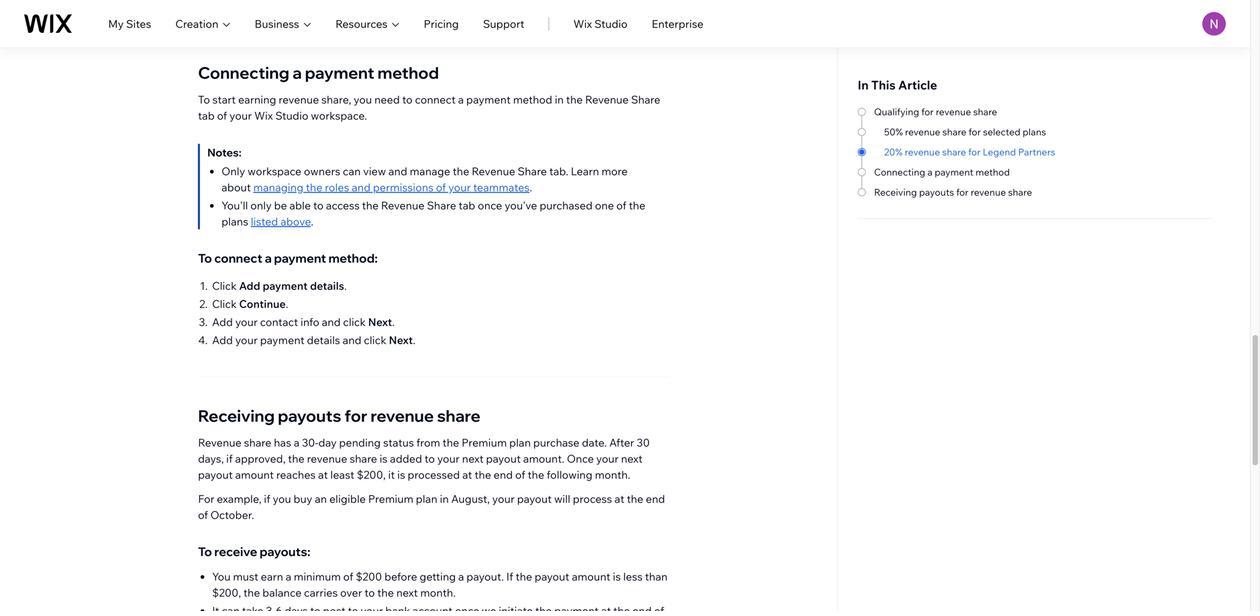 Task type: describe. For each thing, give the bounding box(es) containing it.
share down pending on the left of page
[[350, 453, 377, 466]]

50% revenue share for selected plans
[[884, 126, 1046, 138]]

it
[[388, 469, 395, 482]]

wix inside to start earning revenue share, you need to connect a payment method in the revenue share tab of your wix studio workspace.
[[254, 109, 273, 122]]

sites
[[126, 17, 151, 31]]

in inside to start earning revenue share, you need to connect a payment method in the revenue share tab of your wix studio workspace.
[[555, 93, 564, 106]]

share up approved,
[[244, 436, 271, 450]]

share up from at bottom left
[[437, 406, 481, 426]]

0 vertical spatial connecting a payment method
[[198, 63, 439, 83]]

process
[[573, 493, 612, 506]]

profile image image
[[1202, 12, 1226, 36]]

getting
[[420, 571, 456, 584]]

need
[[374, 93, 400, 106]]

receive
[[214, 545, 257, 560]]

1 horizontal spatial wix
[[573, 17, 592, 31]]

of inside you'll only be able to access the revenue share tab once you've purchased one of the plans
[[616, 199, 626, 212]]

method inside to start earning revenue share, you need to connect a payment method in the revenue share tab of your wix studio workspace.
[[513, 93, 552, 106]]

august,
[[451, 493, 490, 506]]

50%
[[884, 126, 903, 138]]

qualifying
[[874, 106, 919, 118]]

pricing link
[[424, 16, 459, 32]]

30
[[637, 436, 650, 450]]

premium inside for example, if you buy an eligible premium plan in august, your payout will process at the end of october.
[[368, 493, 413, 506]]

teammates
[[473, 181, 530, 194]]

over
[[340, 587, 362, 600]]

amount inside revenue share has a 30-day pending status from the premium plan purchase date. after 30 days, if approved, the revenue share is added to your next payout amount. once your next payout amount reaches at least $200, it is processed at the end of the following month.
[[235, 469, 274, 482]]

to inside you must earn a minimum of $200 before getting a payout. if the payout amount is less than $200, the balance carries over to the next month.
[[365, 587, 375, 600]]

this
[[871, 78, 896, 93]]

from
[[416, 436, 440, 450]]

than
[[645, 571, 668, 584]]

one
[[595, 199, 614, 212]]

in inside for example, if you buy an eligible premium plan in august, your payout will process at the end of october.
[[440, 493, 449, 506]]

0 horizontal spatial receiving
[[198, 406, 275, 426]]

of inside to start earning revenue share, you need to connect a payment method in the revenue share tab of your wix studio workspace.
[[217, 109, 227, 122]]

permissions
[[373, 181, 434, 194]]

0 horizontal spatial at
[[318, 469, 328, 482]]

0 vertical spatial next
[[368, 316, 392, 329]]

only workspace owners can view and manage the revenue share tab. learn more about
[[222, 165, 628, 194]]

revenue down legend
[[971, 187, 1006, 198]]

your inside to start earning revenue share, you need to connect a payment method in the revenue share tab of your wix studio workspace.
[[230, 109, 252, 122]]

listed above link
[[251, 215, 311, 228]]

start
[[212, 93, 236, 106]]

for up 20% revenue share for legend partners
[[969, 126, 981, 138]]

partners
[[1018, 146, 1055, 158]]

tab inside you'll only be able to access the revenue share tab once you've purchased one of the plans
[[459, 199, 475, 212]]

20%
[[884, 146, 903, 158]]

to for to start earning revenue share, you need to connect a payment method in the revenue share tab of your wix studio workspace.
[[198, 93, 210, 106]]

a inside revenue share has a 30-day pending status from the premium plan purchase date. after 30 days, if approved, the revenue share is added to your next payout amount. once your next payout amount reaches at least $200, it is processed at the end of the following month.
[[294, 436, 300, 450]]

earning
[[238, 93, 276, 106]]

workspace.
[[311, 109, 367, 122]]

plan inside for example, if you buy an eligible premium plan in august, your payout will process at the end of october.
[[416, 493, 437, 506]]

info
[[301, 316, 319, 329]]

managing the roles and permissions of your teammates .
[[253, 181, 532, 194]]

creation
[[175, 17, 218, 31]]

business button
[[255, 16, 311, 32]]

0 vertical spatial details
[[310, 279, 344, 293]]

1 vertical spatial next
[[389, 334, 413, 347]]

0 vertical spatial add
[[239, 279, 260, 293]]

managing
[[253, 181, 303, 194]]

article
[[898, 78, 937, 93]]

can
[[343, 165, 361, 178]]

end inside revenue share has a 30-day pending status from the premium plan purchase date. after 30 days, if approved, the revenue share is added to your next payout amount. once your next payout amount reaches at least $200, it is processed at the end of the following month.
[[494, 469, 513, 482]]

for down 50% revenue share for selected plans
[[968, 146, 981, 158]]

able
[[289, 199, 311, 212]]

30-
[[302, 436, 319, 450]]

revenue inside revenue share has a 30-day pending status from the premium plan purchase date. after 30 days, if approved, the revenue share is added to your next payout amount. once your next payout amount reaches at least $200, it is processed at the end of the following month.
[[307, 453, 347, 466]]

the inside for example, if you buy an eligible premium plan in august, your payout will process at the end of october.
[[627, 493, 643, 506]]

payout.
[[467, 571, 504, 584]]

share,
[[321, 93, 351, 106]]

is inside you must earn a minimum of $200 before getting a payout. if the payout amount is less than $200, the balance carries over to the next month.
[[613, 571, 621, 584]]

if
[[506, 571, 513, 584]]

manage
[[410, 165, 450, 178]]

if inside revenue share has a 30-day pending status from the premium plan purchase date. after 30 days, if approved, the revenue share is added to your next payout amount. once your next payout amount reaches at least $200, it is processed at the end of the following month.
[[226, 453, 233, 466]]

plans inside you'll only be able to access the revenue share tab once you've purchased one of the plans
[[222, 215, 248, 228]]

0 vertical spatial plans
[[1023, 126, 1046, 138]]

added
[[390, 453, 422, 466]]

notes:
[[207, 146, 242, 159]]

listed above .
[[251, 215, 313, 228]]

wix studio link
[[573, 16, 628, 32]]

connect inside to start earning revenue share, you need to connect a payment method in the revenue share tab of your wix studio workspace.
[[415, 93, 456, 106]]

enterprise link
[[652, 16, 704, 32]]

must
[[233, 571, 258, 584]]

to connect a payment method:
[[198, 251, 378, 266]]

0 vertical spatial is
[[380, 453, 388, 466]]

my sites
[[108, 17, 151, 31]]

1 vertical spatial receiving payouts for revenue share
[[198, 406, 481, 426]]

0 horizontal spatial connecting
[[198, 63, 289, 83]]

example,
[[217, 493, 261, 506]]

0 vertical spatial method
[[378, 63, 439, 83]]

you inside to start earning revenue share, you need to connect a payment method in the revenue share tab of your wix studio workspace.
[[354, 93, 372, 106]]

2 vertical spatial add
[[212, 334, 233, 347]]

only
[[250, 199, 272, 212]]

revenue right the "20%"
[[905, 146, 940, 158]]

business
[[255, 17, 299, 31]]

above
[[281, 215, 311, 228]]

has
[[274, 436, 291, 450]]

continue
[[239, 298, 286, 311]]

revenue share has a 30-day pending status from the premium plan purchase date. after 30 days, if approved, the revenue share is added to your next payout amount. once your next payout amount reaches at least $200, it is processed at the end of the following month.
[[198, 436, 650, 482]]

you've
[[505, 199, 537, 212]]

days,
[[198, 453, 224, 466]]

1 horizontal spatial is
[[397, 469, 405, 482]]

to inside to start earning revenue share, you need to connect a payment method in the revenue share tab of your wix studio workspace.
[[402, 93, 413, 106]]

once
[[478, 199, 502, 212]]

next inside you must earn a minimum of $200 before getting a payout. if the payout amount is less than $200, the balance carries over to the next month.
[[396, 587, 418, 600]]

be
[[274, 199, 287, 212]]

revenue inside you'll only be able to access the revenue share tab once you've purchased one of the plans
[[381, 199, 425, 212]]

method:
[[329, 251, 378, 266]]

minimum
[[294, 571, 341, 584]]

amount.
[[523, 453, 565, 466]]

status
[[383, 436, 414, 450]]

for up pending on the left of page
[[344, 406, 367, 426]]

least
[[330, 469, 354, 482]]

day
[[319, 436, 337, 450]]

to for to connect a payment method:
[[198, 251, 212, 266]]

purchase
[[533, 436, 580, 450]]

enterprise
[[652, 17, 704, 31]]



Task type: vqa. For each thing, say whether or not it's contained in the screenshot.
THE EXAMPLE,
yes



Task type: locate. For each thing, give the bounding box(es) containing it.
of right one
[[616, 199, 626, 212]]

1 horizontal spatial premium
[[462, 436, 507, 450]]

1 horizontal spatial amount
[[572, 571, 611, 584]]

of inside for example, if you buy an eligible premium plan in august, your payout will process at the end of october.
[[198, 509, 208, 522]]

premium right from at bottom left
[[462, 436, 507, 450]]

if inside for example, if you buy an eligible premium plan in august, your payout will process at the end of october.
[[264, 493, 270, 506]]

0 horizontal spatial payouts
[[278, 406, 341, 426]]

0 horizontal spatial studio
[[275, 109, 308, 122]]

you left buy
[[273, 493, 291, 506]]

next down before
[[396, 587, 418, 600]]

of down start
[[217, 109, 227, 122]]

0 horizontal spatial tab
[[198, 109, 215, 122]]

to inside you'll only be able to access the revenue share tab once you've purchased one of the plans
[[313, 199, 324, 212]]

eligible
[[329, 493, 366, 506]]

1 vertical spatial amount
[[572, 571, 611, 584]]

share up selected
[[973, 106, 997, 118]]

more
[[602, 165, 628, 178]]

connecting up earning on the left top of the page
[[198, 63, 289, 83]]

at
[[318, 469, 328, 482], [462, 469, 472, 482], [615, 493, 624, 506]]

payout left will
[[517, 493, 552, 506]]

0 vertical spatial if
[[226, 453, 233, 466]]

premium down it
[[368, 493, 413, 506]]

to
[[402, 93, 413, 106], [313, 199, 324, 212], [425, 453, 435, 466], [365, 587, 375, 600]]

learn
[[571, 165, 599, 178]]

connecting
[[198, 63, 289, 83], [874, 166, 925, 178]]

less
[[623, 571, 643, 584]]

if right days,
[[226, 453, 233, 466]]

you must earn a minimum of $200 before getting a payout. if the payout amount is less than $200, the balance carries over to the next month.
[[212, 571, 668, 600]]

0 horizontal spatial connect
[[214, 251, 262, 266]]

0 horizontal spatial end
[[494, 469, 513, 482]]

1 vertical spatial add
[[212, 316, 233, 329]]

0 horizontal spatial you
[[273, 493, 291, 506]]

at right process
[[615, 493, 624, 506]]

month. down getting
[[420, 587, 456, 600]]

1 vertical spatial plan
[[416, 493, 437, 506]]

revenue down day
[[307, 453, 347, 466]]

share inside you'll only be able to access the revenue share tab once you've purchased one of the plans
[[427, 199, 456, 212]]

my
[[108, 17, 124, 31]]

payout left amount. in the left of the page
[[486, 453, 521, 466]]

1 horizontal spatial month.
[[595, 469, 630, 482]]

1 vertical spatial receiving
[[198, 406, 275, 426]]

once
[[567, 453, 594, 466]]

to inside revenue share has a 30-day pending status from the premium plan purchase date. after 30 days, if approved, the revenue share is added to your next payout amount. once your next payout amount reaches at least $200, it is processed at the end of the following month.
[[425, 453, 435, 466]]

connecting a payment method up share, at the left top of page
[[198, 63, 439, 83]]

$200
[[356, 571, 382, 584]]

plan inside revenue share has a 30-day pending status from the premium plan purchase date. after 30 days, if approved, the revenue share is added to your next payout amount. once your next payout amount reaches at least $200, it is processed at the end of the following month.
[[509, 436, 531, 450]]

of down the manage
[[436, 181, 446, 194]]

premium inside revenue share has a 30-day pending status from the premium plan purchase date. after 30 days, if approved, the revenue share is added to your next payout amount. once your next payout amount reaches at least $200, it is processed at the end of the following month.
[[462, 436, 507, 450]]

1 horizontal spatial studio
[[594, 17, 628, 31]]

0 vertical spatial $200,
[[357, 469, 386, 482]]

2 horizontal spatial is
[[613, 571, 621, 584]]

purchased
[[540, 199, 593, 212]]

1 vertical spatial connect
[[214, 251, 262, 266]]

date.
[[582, 436, 607, 450]]

0 vertical spatial wix
[[573, 17, 592, 31]]

of up over at bottom
[[343, 571, 353, 584]]

of down for
[[198, 509, 208, 522]]

month.
[[595, 469, 630, 482], [420, 587, 456, 600]]

1 horizontal spatial tab
[[459, 199, 475, 212]]

premium
[[462, 436, 507, 450], [368, 493, 413, 506]]

amount left less
[[572, 571, 611, 584]]

plan
[[509, 436, 531, 450], [416, 493, 437, 506]]

2 click from the top
[[212, 298, 237, 311]]

view
[[363, 165, 386, 178]]

2 vertical spatial to
[[198, 545, 212, 560]]

2 horizontal spatial method
[[976, 166, 1010, 178]]

0 vertical spatial click
[[343, 316, 366, 329]]

before
[[384, 571, 417, 584]]

revenue inside revenue share has a 30-day pending status from the premium plan purchase date. after 30 days, if approved, the revenue share is added to your next payout amount. once your next payout amount reaches at least $200, it is processed at the end of the following month.
[[198, 436, 242, 450]]

connect down the listed
[[214, 251, 262, 266]]

payout inside you must earn a minimum of $200 before getting a payout. if the payout amount is less than $200, the balance carries over to the next month.
[[535, 571, 569, 584]]

0 vertical spatial tab
[[198, 109, 215, 122]]

1 horizontal spatial connect
[[415, 93, 456, 106]]

1 vertical spatial method
[[513, 93, 552, 106]]

1 horizontal spatial connecting
[[874, 166, 925, 178]]

2 horizontal spatial share
[[631, 93, 660, 106]]

1 horizontal spatial plan
[[509, 436, 531, 450]]

about
[[222, 181, 251, 194]]

a inside to start earning revenue share, you need to connect a payment method in the revenue share tab of your wix studio workspace.
[[458, 93, 464, 106]]

tab left once
[[459, 199, 475, 212]]

0 vertical spatial payouts
[[919, 187, 954, 198]]

0 vertical spatial share
[[631, 93, 660, 106]]

$200, inside you must earn a minimum of $200 before getting a payout. if the payout amount is less than $200, the balance carries over to the next month.
[[212, 587, 241, 600]]

is right it
[[397, 469, 405, 482]]

1 horizontal spatial next
[[462, 453, 484, 466]]

of inside you must earn a minimum of $200 before getting a payout. if the payout amount is less than $200, the balance carries over to the next month.
[[343, 571, 353, 584]]

at left least
[[318, 469, 328, 482]]

your
[[230, 109, 252, 122], [448, 181, 471, 194], [235, 316, 258, 329], [235, 334, 258, 347], [437, 453, 460, 466], [596, 453, 619, 466], [492, 493, 515, 506]]

the inside to start earning revenue share, you need to connect a payment method in the revenue share tab of your wix studio workspace.
[[566, 93, 583, 106]]

1 vertical spatial share
[[518, 165, 547, 178]]

1 horizontal spatial method
[[513, 93, 552, 106]]

roles
[[325, 181, 349, 194]]

1 horizontal spatial you
[[354, 93, 372, 106]]

1 horizontal spatial payouts
[[919, 187, 954, 198]]

tab.
[[549, 165, 568, 178]]

you left need
[[354, 93, 372, 106]]

2 horizontal spatial at
[[615, 493, 624, 506]]

1 horizontal spatial receiving
[[874, 187, 917, 198]]

1 click from the top
[[212, 279, 237, 293]]

share
[[973, 106, 997, 118], [943, 126, 967, 138], [942, 146, 966, 158], [1008, 187, 1032, 198], [437, 406, 481, 426], [244, 436, 271, 450], [350, 453, 377, 466]]

studio down earning on the left top of the page
[[275, 109, 308, 122]]

to inside to start earning revenue share, you need to connect a payment method in the revenue share tab of your wix studio workspace.
[[198, 93, 210, 106]]

1 vertical spatial to
[[198, 251, 212, 266]]

in this article
[[858, 78, 937, 93]]

if right the example,
[[264, 493, 270, 506]]

managing the roles and permissions of your teammates link
[[253, 181, 530, 194]]

$200, down you
[[212, 587, 241, 600]]

1 horizontal spatial in
[[555, 93, 564, 106]]

is down status
[[380, 453, 388, 466]]

2 vertical spatial method
[[976, 166, 1010, 178]]

and inside only workspace owners can view and manage the revenue share tab. learn more about
[[388, 165, 407, 178]]

1 vertical spatial plans
[[222, 215, 248, 228]]

month. inside you must earn a minimum of $200 before getting a payout. if the payout amount is less than $200, the balance carries over to the next month.
[[420, 587, 456, 600]]

1 vertical spatial tab
[[459, 199, 475, 212]]

to for to receive payouts:
[[198, 545, 212, 560]]

after
[[609, 436, 634, 450]]

pricing
[[424, 17, 459, 31]]

october.
[[210, 509, 254, 522]]

you'll
[[222, 199, 248, 212]]

1 vertical spatial month.
[[420, 587, 456, 600]]

studio inside to start earning revenue share, you need to connect a payment method in the revenue share tab of your wix studio workspace.
[[275, 109, 308, 122]]

0 horizontal spatial method
[[378, 63, 439, 83]]

1 vertical spatial you
[[273, 493, 291, 506]]

for
[[198, 493, 214, 506]]

0 horizontal spatial month.
[[420, 587, 456, 600]]

connecting a payment method down 20% revenue share for legend partners
[[874, 166, 1010, 178]]

payment inside to start earning revenue share, you need to connect a payment method in the revenue share tab of your wix studio workspace.
[[466, 93, 511, 106]]

20% revenue share for legend partners
[[884, 146, 1055, 158]]

share inside only workspace owners can view and manage the revenue share tab. learn more about
[[518, 165, 547, 178]]

for example, if you buy an eligible premium plan in august, your payout will process at the end of october.
[[198, 493, 665, 522]]

next down the after
[[621, 453, 643, 466]]

0 horizontal spatial is
[[380, 453, 388, 466]]

0 vertical spatial receiving
[[874, 187, 917, 198]]

1 vertical spatial details
[[307, 334, 340, 347]]

1 vertical spatial wix
[[254, 109, 273, 122]]

2 to from the top
[[198, 251, 212, 266]]

0 vertical spatial amount
[[235, 469, 274, 482]]

0 vertical spatial connecting
[[198, 63, 289, 83]]

payout inside for example, if you buy an eligible premium plan in august, your payout will process at the end of october.
[[517, 493, 552, 506]]

if
[[226, 453, 233, 466], [264, 493, 270, 506]]

connect right need
[[415, 93, 456, 106]]

payout right the 'if'
[[535, 571, 569, 584]]

share
[[631, 93, 660, 106], [518, 165, 547, 178], [427, 199, 456, 212]]

in
[[858, 78, 869, 93]]

0 vertical spatial you
[[354, 93, 372, 106]]

1 horizontal spatial $200,
[[357, 469, 386, 482]]

to down from at bottom left
[[425, 453, 435, 466]]

plan up amount. in the left of the page
[[509, 436, 531, 450]]

1 horizontal spatial if
[[264, 493, 270, 506]]

0 horizontal spatial $200,
[[212, 587, 241, 600]]

0 horizontal spatial premium
[[368, 493, 413, 506]]

approved,
[[235, 453, 286, 466]]

add
[[239, 279, 260, 293], [212, 316, 233, 329], [212, 334, 233, 347]]

0 horizontal spatial wix
[[254, 109, 273, 122]]

click
[[212, 279, 237, 293], [212, 298, 237, 311]]

an
[[315, 493, 327, 506]]

the inside only workspace owners can view and manage the revenue share tab. learn more about
[[453, 165, 469, 178]]

0 vertical spatial end
[[494, 469, 513, 482]]

1 horizontal spatial receiving payouts for revenue share
[[874, 187, 1032, 198]]

connecting down the "20%"
[[874, 166, 925, 178]]

contact
[[260, 316, 298, 329]]

revenue inside only workspace owners can view and manage the revenue share tab. learn more about
[[472, 165, 515, 178]]

1 vertical spatial in
[[440, 493, 449, 506]]

is left less
[[613, 571, 621, 584]]

3 to from the top
[[198, 545, 212, 560]]

only
[[222, 165, 245, 178]]

0 horizontal spatial plan
[[416, 493, 437, 506]]

1 horizontal spatial connecting a payment method
[[874, 166, 1010, 178]]

of inside revenue share has a 30-day pending status from the premium plan purchase date. after 30 days, if approved, the revenue share is added to your next payout amount. once your next payout amount reaches at least $200, it is processed at the end of the following month.
[[515, 469, 525, 482]]

0 horizontal spatial next
[[396, 587, 418, 600]]

0 vertical spatial in
[[555, 93, 564, 106]]

your inside for example, if you buy an eligible premium plan in august, your payout will process at the end of october.
[[492, 493, 515, 506]]

creation button
[[175, 16, 230, 32]]

pending
[[339, 436, 381, 450]]

share up 20% revenue share for legend partners
[[943, 126, 967, 138]]

buy
[[294, 493, 312, 506]]

tab inside to start earning revenue share, you need to connect a payment method in the revenue share tab of your wix studio workspace.
[[198, 109, 215, 122]]

resources
[[335, 17, 388, 31]]

payout down days,
[[198, 469, 233, 482]]

of down amount. in the left of the page
[[515, 469, 525, 482]]

$200,
[[357, 469, 386, 482], [212, 587, 241, 600]]

plans up partners on the top of page
[[1023, 126, 1046, 138]]

legend
[[983, 146, 1016, 158]]

receiving up approved,
[[198, 406, 275, 426]]

1 vertical spatial connecting
[[874, 166, 925, 178]]

my sites link
[[108, 16, 151, 32]]

end down 30
[[646, 493, 665, 506]]

to right "able"
[[313, 199, 324, 212]]

studio left enterprise link
[[594, 17, 628, 31]]

0 vertical spatial month.
[[595, 469, 630, 482]]

revenue down the qualifying for revenue share at right top
[[905, 126, 940, 138]]

for down article
[[921, 106, 934, 118]]

2 vertical spatial share
[[427, 199, 456, 212]]

share down partners on the top of page
[[1008, 187, 1032, 198]]

2 vertical spatial is
[[613, 571, 621, 584]]

$200, inside revenue share has a 30-day pending status from the premium plan purchase date. after 30 days, if approved, the revenue share is added to your next payout amount. once your next payout amount reaches at least $200, it is processed at the end of the following month.
[[357, 469, 386, 482]]

at up august,
[[462, 469, 472, 482]]

receiving payouts for revenue share down 20% revenue share for legend partners
[[874, 187, 1032, 198]]

revenue up 50% revenue share for selected plans
[[936, 106, 971, 118]]

qualifying for revenue share
[[874, 106, 997, 118]]

.
[[530, 181, 532, 194], [311, 215, 313, 228], [344, 279, 347, 293], [286, 298, 288, 311], [392, 316, 395, 329], [413, 334, 415, 347]]

for down 20% revenue share for legend partners
[[956, 187, 969, 198]]

owners
[[304, 165, 340, 178]]

tab down start
[[198, 109, 215, 122]]

carries
[[304, 587, 338, 600]]

end
[[494, 469, 513, 482], [646, 493, 665, 506]]

to down $200
[[365, 587, 375, 600]]

to start earning revenue share, you need to connect a payment method in the revenue share tab of your wix studio workspace.
[[198, 93, 660, 122]]

1 horizontal spatial at
[[462, 469, 472, 482]]

0 horizontal spatial receiving payouts for revenue share
[[198, 406, 481, 426]]

1 vertical spatial end
[[646, 493, 665, 506]]

you'll only be able to access the revenue share tab once you've purchased one of the plans
[[222, 199, 645, 228]]

1 to from the top
[[198, 93, 210, 106]]

0 vertical spatial connect
[[415, 93, 456, 106]]

payouts down 20% revenue share for legend partners
[[919, 187, 954, 198]]

share inside to start earning revenue share, you need to connect a payment method in the revenue share tab of your wix studio workspace.
[[631, 93, 660, 106]]

you inside for example, if you buy an eligible premium plan in august, your payout will process at the end of october.
[[273, 493, 291, 506]]

month. up process
[[595, 469, 630, 482]]

amount inside you must earn a minimum of $200 before getting a payout. if the payout amount is less than $200, the balance carries over to the next month.
[[572, 571, 611, 584]]

earn
[[261, 571, 283, 584]]

share down 50% revenue share for selected plans
[[942, 146, 966, 158]]

2 horizontal spatial next
[[621, 453, 643, 466]]

you
[[212, 571, 231, 584]]

revenue left share, at the left top of page
[[279, 93, 319, 106]]

receiving payouts for revenue share up day
[[198, 406, 481, 426]]

receiving down the "20%"
[[874, 187, 917, 198]]

0 vertical spatial premium
[[462, 436, 507, 450]]

tab
[[198, 109, 215, 122], [459, 199, 475, 212]]

next
[[368, 316, 392, 329], [389, 334, 413, 347]]

amount down approved,
[[235, 469, 274, 482]]

revenue up status
[[371, 406, 434, 426]]

to receive payouts:
[[198, 545, 310, 560]]

1 vertical spatial click
[[212, 298, 237, 311]]

click add payment details . click continue . add your contact info and click next . add your payment details and click next .
[[212, 279, 418, 347]]

details down the info at the left bottom
[[307, 334, 340, 347]]

0 horizontal spatial connecting a payment method
[[198, 63, 439, 83]]

plans
[[1023, 126, 1046, 138], [222, 215, 248, 228]]

0 vertical spatial plan
[[509, 436, 531, 450]]

revenue inside to start earning revenue share, you need to connect a payment method in the revenue share tab of your wix studio workspace.
[[279, 93, 319, 106]]

at inside for example, if you buy an eligible premium plan in august, your payout will process at the end of october.
[[615, 493, 624, 506]]

reaches
[[276, 469, 316, 482]]

1 vertical spatial $200,
[[212, 587, 241, 600]]

plan down processed
[[416, 493, 437, 506]]

end inside for example, if you buy an eligible premium plan in august, your payout will process at the end of october.
[[646, 493, 665, 506]]

0 horizontal spatial if
[[226, 453, 233, 466]]

balance
[[262, 587, 302, 600]]

listed
[[251, 215, 278, 228]]

details down "method:"
[[310, 279, 344, 293]]

0 vertical spatial receiving payouts for revenue share
[[874, 187, 1032, 198]]

0 horizontal spatial plans
[[222, 215, 248, 228]]

revenue inside to start earning revenue share, you need to connect a payment method in the revenue share tab of your wix studio workspace.
[[585, 93, 629, 106]]

following
[[547, 469, 592, 482]]

selected
[[983, 126, 1021, 138]]

1 vertical spatial connecting a payment method
[[874, 166, 1010, 178]]

will
[[554, 493, 570, 506]]

month. inside revenue share has a 30-day pending status from the premium plan purchase date. after 30 days, if approved, the revenue share is added to your next payout amount. once your next payout amount reaches at least $200, it is processed at the end of the following month.
[[595, 469, 630, 482]]

$200, left it
[[357, 469, 386, 482]]

to right need
[[402, 93, 413, 106]]

payouts up the 30-
[[278, 406, 341, 426]]

0 vertical spatial to
[[198, 93, 210, 106]]

1 vertical spatial premium
[[368, 493, 413, 506]]

connecting a payment method
[[198, 63, 439, 83], [874, 166, 1010, 178]]

1 horizontal spatial plans
[[1023, 126, 1046, 138]]

next up august,
[[462, 453, 484, 466]]

1 vertical spatial click
[[364, 334, 386, 347]]

end left following
[[494, 469, 513, 482]]

plans down you'll
[[222, 215, 248, 228]]

receiving
[[874, 187, 917, 198], [198, 406, 275, 426]]

is
[[380, 453, 388, 466], [397, 469, 405, 482], [613, 571, 621, 584]]



